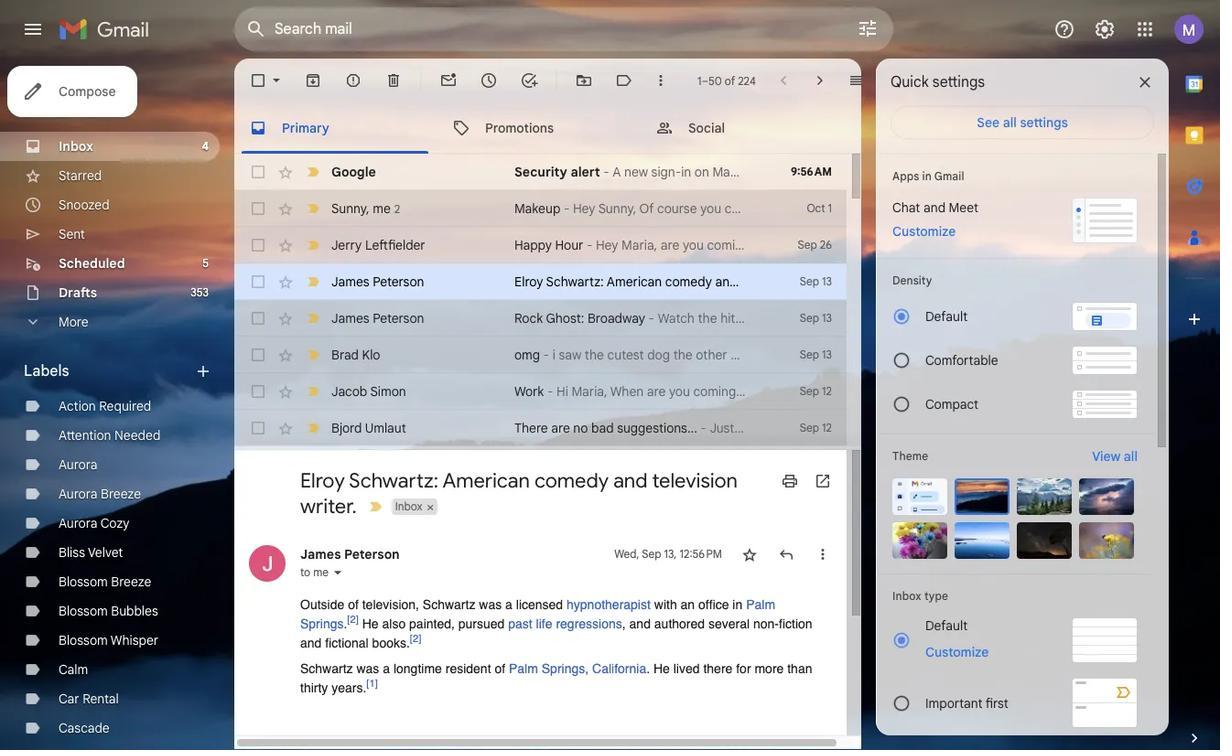 Task type: describe. For each thing, give the bounding box(es) containing it.
labels image
[[615, 71, 633, 90]]

happy hour - hey maria, are you coming to happy hour?
[[514, 237, 844, 254]]

1 vertical spatial elroy schwartz: american comedy and television writer.
[[300, 469, 738, 519]]

chat and meet customize
[[892, 200, 978, 240]]

car rental
[[59, 691, 119, 708]]

12:56 pm
[[680, 547, 722, 561]]

0 vertical spatial schwartz:
[[546, 274, 604, 290]]

1 sep 13 from the top
[[800, 275, 832, 288]]

important according to google magic. switch for omg
[[304, 346, 322, 364]]

drafts
[[59, 285, 97, 301]]

1 vertical spatial to
[[771, 384, 783, 400]]

sep for work - hi maria, when are you coming back to work? best, jacob
[[800, 384, 819, 398]]

are for maria,
[[661, 237, 679, 254]]

hour
[[555, 237, 583, 254]]

inbox type
[[892, 589, 948, 603]]

attention
[[59, 427, 111, 444]]

palm springs link
[[300, 598, 775, 632]]

Not starred checkbox
[[741, 546, 759, 564]]

0 horizontal spatial was
[[356, 662, 379, 676]]

50
[[708, 74, 722, 87]]

more image
[[652, 71, 670, 90]]

bubbles
[[111, 603, 158, 620]]

primary tab
[[234, 103, 436, 154]]

jerry leftfielder
[[331, 237, 425, 254]]

sep 13 for omg - i saw the cutest dog the other day
[[800, 348, 832, 362]]

snooze image
[[480, 71, 498, 90]]

elroy schwartz: american comedy and television writer. main content
[[234, 59, 892, 751]]

density
[[892, 274, 932, 287]]

sep for rock ghost: broadway -
[[800, 311, 819, 325]]

row containing sunny
[[234, 190, 847, 227]]

toggle split pane mode image
[[848, 71, 866, 90]]

2 vertical spatial peterson
[[344, 546, 400, 563]]

archive image
[[304, 71, 322, 90]]

resident
[[446, 662, 491, 676]]

books.
[[372, 636, 410, 651]]

life
[[536, 617, 552, 632]]

blossom bubbles link
[[59, 603, 158, 620]]

aurora for aurora cozy
[[59, 515, 97, 532]]

2 default from the top
[[925, 618, 968, 634]]

inbox button
[[391, 499, 424, 515]]

2
[[394, 202, 400, 216]]

- left just
[[701, 420, 706, 437]]

with
[[654, 598, 677, 612]]

1 vertical spatial a
[[383, 662, 390, 676]]

important according to google magic. switch for security alert
[[304, 163, 322, 181]]

bliss
[[59, 545, 85, 561]]

oct
[[807, 201, 825, 215]]

authored
[[654, 617, 705, 632]]

1 vertical spatial [2]
[[410, 633, 421, 646]]

, and authored several non-fiction and fictional books.
[[300, 617, 812, 651]]

1 vertical spatial comedy
[[534, 469, 609, 493]]

1 horizontal spatial 1
[[828, 201, 832, 215]]

velvet
[[88, 545, 123, 561]]

and down the there are no bad suggestions... - just bad ideas
[[613, 469, 648, 493]]

coming for back
[[693, 384, 736, 400]]

- right "makeup" on the left
[[564, 200, 570, 217]]

0 horizontal spatial maria,
[[572, 384, 607, 400]]

writer. inside row
[[798, 274, 834, 290]]

needed
[[114, 427, 160, 444]]

elroy schwartz: american comedy and television writer. link
[[514, 273, 834, 291]]

row containing google
[[234, 154, 847, 190]]

. for he
[[646, 662, 650, 676]]

see all settings button
[[891, 106, 1154, 139]]

action required
[[59, 398, 151, 415]]

california
[[592, 662, 646, 676]]

1 the from the left
[[585, 347, 604, 363]]

scheduled
[[59, 255, 125, 272]]

important according to google magic. switch for rock ghost: broadway
[[304, 309, 322, 328]]

13 for omg - i saw the cutest dog the other day
[[822, 348, 832, 362]]

1 vertical spatial customize
[[925, 644, 989, 661]]

simon
[[370, 384, 406, 400]]

- left the i
[[543, 347, 549, 363]]

hey
[[596, 237, 618, 254]]

blossom whisper link
[[59, 633, 158, 649]]

Search mail text field
[[275, 20, 805, 38]]

blossom breeze link
[[59, 574, 151, 590]]

1 vertical spatial me
[[313, 566, 329, 579]]

starred
[[59, 168, 102, 184]]

sunny , me 2
[[331, 200, 400, 216]]

search mail image
[[240, 13, 273, 46]]

leftfielder
[[365, 237, 425, 254]]

sent link
[[59, 226, 85, 243]]

0 horizontal spatial schwartz:
[[349, 469, 438, 493]]

1 bad from the left
[[591, 420, 614, 437]]

more button
[[0, 308, 220, 337]]

2 vertical spatial james
[[300, 546, 341, 563]]

important according to google magic. switch for work
[[304, 383, 322, 401]]

suggestions...
[[617, 420, 697, 437]]

television inside elroy schwartz: american comedy and television writer. link
[[741, 274, 795, 290]]

security
[[514, 164, 567, 180]]

google
[[331, 164, 376, 180]]

security alert -
[[514, 164, 613, 180]]

drafts link
[[59, 285, 97, 301]]

12 for back
[[822, 384, 832, 398]]

snoozed link
[[59, 197, 110, 213]]

bliss velvet link
[[59, 545, 123, 561]]

hypnotherapist link
[[567, 598, 651, 612]]

0 vertical spatial james
[[331, 274, 370, 290]]

all for see
[[1003, 114, 1017, 131]]

several
[[708, 617, 750, 632]]

years.
[[332, 681, 366, 696]]

2 the from the left
[[673, 347, 693, 363]]

sep 12 for ideas
[[800, 421, 832, 435]]

0 vertical spatial of
[[725, 74, 735, 87]]

omg - i saw the cutest dog the other day
[[514, 347, 752, 363]]

12 for ideas
[[822, 421, 832, 435]]

omg
[[514, 347, 540, 363]]

work
[[514, 384, 544, 400]]

353
[[191, 286, 209, 299]]

james peterson for fifth row from the top of the elroy schwartz: american comedy and television writer. main content
[[331, 310, 424, 327]]

lived
[[673, 662, 700, 676]]

1 horizontal spatial [2] link
[[410, 633, 421, 646]]

apps
[[892, 169, 919, 183]]

palm springs
[[300, 598, 775, 632]]

advanced search options image
[[849, 10, 886, 47]]

springs,
[[542, 662, 589, 676]]

1 default from the top
[[925, 308, 968, 325]]

promotions tab
[[438, 103, 640, 154]]

james peterson for fifth row from the bottom
[[331, 274, 424, 290]]

not starred image
[[741, 546, 759, 564]]

me inside row
[[373, 200, 391, 216]]

customize inside chat and meet customize
[[892, 223, 956, 240]]

0 vertical spatial schwartz
[[423, 598, 475, 612]]

tab list inside elroy schwartz: american comedy and television writer. main content
[[234, 103, 861, 154]]

1 happy from the left
[[514, 237, 552, 254]]

rental
[[83, 691, 119, 708]]

0 vertical spatial was
[[479, 598, 502, 612]]

2 jacob from the left
[[856, 384, 892, 400]]

social
[[688, 119, 725, 136]]

brad
[[331, 347, 359, 363]]

1 horizontal spatial tab list
[[1169, 59, 1220, 685]]

0 horizontal spatial 1
[[698, 74, 702, 87]]

sep for happy hour - hey maria, are you coming to happy hour?
[[798, 238, 817, 252]]

[1] link
[[366, 678, 378, 690]]

1 vertical spatial american
[[442, 469, 530, 493]]

important according to google magic. switch for makeup
[[304, 200, 322, 218]]

0 horizontal spatial television
[[652, 469, 738, 493]]

view all button
[[1081, 446, 1149, 468]]

inbox for inbox link
[[59, 138, 93, 155]]

compose
[[59, 83, 116, 100]]

blossom for blossom whisper
[[59, 633, 108, 649]]

1 13 from the top
[[822, 275, 832, 288]]

makeup -
[[514, 200, 573, 217]]

umlaut
[[365, 420, 406, 437]]

2 bad from the left
[[738, 420, 760, 437]]

are for when
[[647, 384, 666, 400]]

labels heading
[[24, 362, 194, 381]]

224
[[738, 74, 756, 87]]

comfortable
[[925, 352, 998, 369]]

apps in gmail
[[892, 169, 964, 183]]

elroy inside row
[[514, 274, 543, 290]]

just
[[710, 420, 734, 437]]

13 for rock ghost: broadway -
[[822, 311, 832, 325]]

television,
[[362, 598, 419, 612]]

, inside , and authored several non-fiction and fictional books.
[[622, 617, 626, 632]]

and down springs
[[300, 636, 322, 651]]

past
[[508, 617, 532, 632]]

older image
[[811, 71, 829, 90]]

attention needed link
[[59, 427, 160, 444]]

1 horizontal spatial comedy
[[665, 274, 712, 290]]

quick settings
[[891, 73, 985, 92]]

theme element
[[892, 448, 928, 466]]

licensed
[[516, 598, 563, 612]]

view
[[1092, 449, 1121, 465]]

scheduled link
[[59, 255, 125, 272]]

sep 12 for back
[[800, 384, 832, 398]]

he inside . [2] he also painted, pursued past life regressions
[[362, 617, 379, 632]]

and inside row
[[715, 274, 737, 290]]

sep for there are no bad suggestions... - just bad ideas
[[800, 421, 819, 435]]

1 horizontal spatial in
[[922, 169, 932, 183]]



Task type: vqa. For each thing, say whether or not it's contained in the screenshot.


Task type: locate. For each thing, give the bounding box(es) containing it.
all right see
[[1003, 114, 1017, 131]]

he left also
[[362, 617, 379, 632]]

ghost:
[[546, 310, 584, 327]]

aurora for aurora breeze
[[59, 486, 97, 503]]

0 vertical spatial customize button
[[881, 221, 967, 243]]

fiction
[[779, 617, 812, 632]]

james up brad
[[331, 310, 370, 327]]

0 horizontal spatial me
[[313, 566, 329, 579]]

customize down chat
[[892, 223, 956, 240]]

0 vertical spatial elroy
[[514, 274, 543, 290]]

you for maria,
[[683, 237, 704, 254]]

12 down best,
[[822, 421, 832, 435]]

row containing brad klo
[[234, 337, 847, 373]]

me up the outside
[[313, 566, 329, 579]]

breeze for blossom breeze
[[111, 574, 151, 590]]

work?
[[786, 384, 821, 400]]

1 horizontal spatial schwartz
[[423, 598, 475, 612]]

5
[[203, 256, 209, 270]]

outside of television, schwartz was a licensed hypnotherapist with an office in
[[300, 598, 746, 612]]

[2] link down painted,
[[410, 633, 421, 646]]

breeze for aurora breeze
[[101, 486, 141, 503]]

the right saw
[[585, 347, 604, 363]]

of right "resident"
[[495, 662, 505, 676]]

schwartz was a longtime resident of palm springs, california
[[300, 662, 646, 676]]

me left 2 on the top of the page
[[373, 200, 391, 216]]

. inside . [2] he also painted, pursued past life regressions
[[344, 617, 347, 632]]

1 vertical spatial coming
[[693, 384, 736, 400]]

2 happy from the left
[[768, 237, 806, 254]]

, inside row
[[366, 200, 369, 216]]

2 vertical spatial are
[[551, 420, 570, 437]]

settings inside "see all settings" button
[[1020, 114, 1068, 131]]

schwartz:
[[546, 274, 604, 290], [349, 469, 438, 493]]

day
[[731, 347, 752, 363]]

0 vertical spatial are
[[661, 237, 679, 254]]

row containing bjord umlaut
[[234, 410, 847, 447]]

1 horizontal spatial me
[[373, 200, 391, 216]]

0 vertical spatial american
[[607, 274, 662, 290]]

0 vertical spatial [2]
[[347, 614, 359, 626]]

3 row from the top
[[234, 227, 847, 264]]

comedy
[[665, 274, 712, 290], [534, 469, 609, 493]]

important first
[[925, 695, 1009, 712]]

1 horizontal spatial elroy
[[514, 274, 543, 290]]

and down happy hour - hey maria, are you coming to happy hour?
[[715, 274, 737, 290]]

1 vertical spatial blossom
[[59, 603, 108, 620]]

elroy schwartz: american comedy and television writer. inside row
[[514, 274, 834, 290]]

was up . [2] he also painted, pursued past life regressions
[[479, 598, 502, 612]]

of right 50
[[725, 74, 735, 87]]

- right broadway
[[649, 310, 655, 327]]

0 vertical spatial a
[[505, 598, 512, 612]]

the right dog
[[673, 347, 693, 363]]

report spam image
[[344, 71, 362, 90]]

important
[[925, 695, 983, 712]]

customize button for default
[[914, 642, 1000, 664]]

elroy schwartz: american comedy and television writer. down happy hour - hey maria, are you coming to happy hour?
[[514, 274, 834, 290]]

1 vertical spatial all
[[1124, 449, 1138, 465]]

maria, right hey
[[622, 237, 657, 254]]

1 horizontal spatial the
[[673, 347, 693, 363]]

quick
[[891, 73, 929, 92]]

1 vertical spatial elroy
[[300, 469, 345, 493]]

compose button
[[7, 66, 138, 117]]

0 horizontal spatial schwartz
[[300, 662, 353, 676]]

0 vertical spatial comedy
[[665, 274, 712, 290]]

2 12 from the top
[[822, 421, 832, 435]]

0 horizontal spatial to
[[300, 566, 310, 579]]

work - hi maria, when are you coming back to work? best, jacob
[[514, 384, 892, 400]]

[2]
[[347, 614, 359, 626], [410, 633, 421, 646]]

2 horizontal spatial inbox
[[892, 589, 921, 603]]

bliss velvet
[[59, 545, 123, 561]]

inbox for the inbox button
[[395, 500, 423, 514]]

compact
[[925, 396, 979, 413]]

1 vertical spatial writer.
[[300, 494, 357, 519]]

sep for omg - i saw the cutest dog the other day
[[800, 348, 819, 362]]

1 vertical spatial 13
[[822, 311, 832, 325]]

comedy down happy hour - hey maria, are you coming to happy hour?
[[665, 274, 712, 290]]

blossom for blossom breeze
[[59, 574, 108, 590]]

default down type
[[925, 618, 968, 634]]

0 horizontal spatial american
[[442, 469, 530, 493]]

best,
[[824, 384, 854, 400]]

james peterson up klo
[[331, 310, 424, 327]]

sep 12 right 'back'
[[800, 384, 832, 398]]

0 vertical spatial james peterson
[[331, 274, 424, 290]]

customize
[[892, 223, 956, 240], [925, 644, 989, 661]]

2 sep 12 from the top
[[800, 421, 832, 435]]

1 vertical spatial you
[[669, 384, 690, 400]]

you down dog
[[669, 384, 690, 400]]

writer. up the to me in the left of the page
[[300, 494, 357, 519]]

are up elroy schwartz: american comedy and television writer. link
[[661, 237, 679, 254]]

sep inside cell
[[642, 547, 661, 561]]

all inside button
[[1003, 114, 1017, 131]]

, left 2 on the top of the page
[[366, 200, 369, 216]]

1 vertical spatial sep 13
[[800, 311, 832, 325]]

blossom down blossom breeze
[[59, 603, 108, 620]]

0 vertical spatial sep 12
[[800, 384, 832, 398]]

- left hey
[[587, 237, 593, 254]]

blossom bubbles
[[59, 603, 158, 620]]

0 horizontal spatial palm
[[509, 662, 538, 676]]

jacob right best,
[[856, 384, 892, 400]]

1 horizontal spatial a
[[505, 598, 512, 612]]

1 vertical spatial maria,
[[572, 384, 607, 400]]

to
[[753, 237, 765, 254], [771, 384, 783, 400], [300, 566, 310, 579]]

quick settings element
[[891, 73, 985, 106]]

1 vertical spatial he
[[653, 662, 670, 676]]

2 vertical spatial of
[[495, 662, 505, 676]]

. for [2]
[[344, 617, 347, 632]]

1 horizontal spatial he
[[653, 662, 670, 676]]

inbox for inbox type
[[892, 589, 921, 603]]

bjord
[[331, 420, 362, 437]]

a
[[505, 598, 512, 612], [383, 662, 390, 676]]

he left 'lived'
[[653, 662, 670, 676]]

all inside button
[[1124, 449, 1138, 465]]

settings inside quick settings element
[[933, 73, 985, 92]]

an
[[681, 598, 695, 612]]

all right view
[[1124, 449, 1138, 465]]

0 vertical spatial television
[[741, 274, 795, 290]]

.
[[344, 617, 347, 632], [646, 662, 650, 676]]

0 vertical spatial maria,
[[622, 237, 657, 254]]

action
[[59, 398, 96, 415]]

1 vertical spatial james peterson
[[331, 310, 424, 327]]

row containing jerry leftfielder
[[234, 227, 847, 264]]

1 vertical spatial 12
[[822, 421, 832, 435]]

breeze up cozy
[[101, 486, 141, 503]]

blossom breeze
[[59, 574, 151, 590]]

type
[[924, 589, 948, 603]]

bad right no
[[591, 420, 614, 437]]

1 jacob from the left
[[331, 384, 367, 400]]

1 vertical spatial settings
[[1020, 114, 1068, 131]]

customize button for chat and meet
[[881, 221, 967, 243]]

all for view
[[1124, 449, 1138, 465]]

blossom up calm link
[[59, 633, 108, 649]]

0 vertical spatial blossom
[[59, 574, 108, 590]]

0 horizontal spatial [2] link
[[347, 614, 359, 626]]

0 vertical spatial elroy schwartz: american comedy and television writer.
[[514, 274, 834, 290]]

1 horizontal spatial to
[[753, 237, 765, 254]]

tab list
[[1169, 59, 1220, 685], [234, 103, 861, 154]]

None search field
[[234, 7, 893, 51]]

[2] link
[[347, 614, 359, 626], [410, 633, 421, 646]]

row down saw
[[234, 373, 892, 410]]

jacob up bjord
[[331, 384, 367, 400]]

row up rock
[[234, 264, 847, 300]]

are
[[661, 237, 679, 254], [647, 384, 666, 400], [551, 420, 570, 437]]

0 horizontal spatial happy
[[514, 237, 552, 254]]

1 vertical spatial of
[[348, 598, 359, 612]]

row down "makeup" on the left
[[234, 227, 847, 264]]

inbox link
[[59, 138, 93, 155]]

0 vertical spatial default
[[925, 308, 968, 325]]

broadway
[[588, 310, 645, 327]]

0 vertical spatial in
[[922, 169, 932, 183]]

1 vertical spatial .
[[646, 662, 650, 676]]

view all
[[1092, 449, 1138, 465]]

row containing jacob simon
[[234, 373, 892, 410]]

happy left 26
[[768, 237, 806, 254]]

7 row from the top
[[234, 373, 892, 410]]

, down hypnotherapist link
[[622, 617, 626, 632]]

coming
[[707, 237, 750, 254], [693, 384, 736, 400]]

2 blossom from the top
[[59, 603, 108, 620]]

peterson down leftfielder
[[373, 274, 424, 290]]

you for when
[[669, 384, 690, 400]]

0 vertical spatial coming
[[707, 237, 750, 254]]

coming up elroy schwartz: american comedy and television writer. link
[[707, 237, 750, 254]]

1 horizontal spatial jacob
[[856, 384, 892, 400]]

american down "there"
[[442, 469, 530, 493]]

1 vertical spatial schwartz:
[[349, 469, 438, 493]]

a down books. on the bottom left of the page
[[383, 662, 390, 676]]

schwartz up painted,
[[423, 598, 475, 612]]

3 13 from the top
[[822, 348, 832, 362]]

non-
[[753, 617, 779, 632]]

in inside elroy schwartz: american comedy and television writer. main content
[[733, 598, 743, 612]]

cutest
[[607, 347, 644, 363]]

sep 13
[[800, 275, 832, 288], [800, 311, 832, 325], [800, 348, 832, 362]]

maria, right the hi
[[572, 384, 607, 400]]

row down work
[[234, 410, 847, 447]]

sep 12 right ideas
[[800, 421, 832, 435]]

0 vertical spatial you
[[683, 237, 704, 254]]

of right the outside
[[348, 598, 359, 612]]

move to image
[[575, 71, 593, 90]]

james peterson up the to me in the left of the page
[[300, 546, 400, 563]]

0 horizontal spatial inbox
[[59, 138, 93, 155]]

in right apps
[[922, 169, 932, 183]]

settings right see
[[1020, 114, 1068, 131]]

to left sep 26
[[753, 237, 765, 254]]

settings image
[[1094, 18, 1116, 40]]

. left 'lived'
[[646, 662, 650, 676]]

elroy up rock
[[514, 274, 543, 290]]

theme
[[892, 449, 928, 463]]

sep 26
[[798, 238, 832, 252]]

4
[[202, 139, 209, 153]]

for
[[736, 662, 751, 676]]

1 vertical spatial james
[[331, 310, 370, 327]]

longtime
[[394, 662, 442, 676]]

0 vertical spatial [2] link
[[347, 614, 359, 626]]

you up elroy schwartz: american comedy and television writer. link
[[683, 237, 704, 254]]

support image
[[1054, 18, 1076, 40]]

labels navigation
[[0, 59, 234, 751]]

- left the hi
[[547, 384, 553, 400]]

1 horizontal spatial [2]
[[410, 633, 421, 646]]

makeup
[[514, 200, 561, 217]]

settings right quick
[[933, 73, 985, 92]]

0 horizontal spatial tab list
[[234, 103, 861, 154]]

0 vertical spatial peterson
[[373, 274, 424, 290]]

1 vertical spatial television
[[652, 469, 738, 493]]

2 row from the top
[[234, 190, 847, 227]]

5 row from the top
[[234, 300, 847, 337]]

snoozed
[[59, 197, 110, 213]]

aurora up the "bliss"
[[59, 515, 97, 532]]

aurora for the aurora link
[[59, 457, 97, 473]]

1 horizontal spatial schwartz:
[[546, 274, 604, 290]]

1 horizontal spatial palm
[[746, 598, 775, 612]]

0 vertical spatial 12
[[822, 384, 832, 398]]

customize up important
[[925, 644, 989, 661]]

a up past
[[505, 598, 512, 612]]

blossom
[[59, 574, 108, 590], [59, 603, 108, 620], [59, 633, 108, 649]]

1 horizontal spatial of
[[495, 662, 505, 676]]

inbox inside labels navigation
[[59, 138, 93, 155]]

[2] inside . [2] he also painted, pursued past life regressions
[[347, 614, 359, 626]]

regressions
[[556, 617, 622, 632]]

palm left springs, on the left bottom of the page
[[509, 662, 538, 676]]

1 vertical spatial default
[[925, 618, 968, 634]]

palm inside palm springs
[[746, 598, 775, 612]]

social tab
[[641, 103, 845, 154]]

display density element
[[892, 274, 1138, 287]]

9:56 am
[[791, 165, 832, 178]]

tab list containing primary
[[234, 103, 861, 154]]

2 horizontal spatial to
[[771, 384, 783, 400]]

james peterson down jerry leftfielder
[[331, 274, 424, 290]]

wed, sep 13, 12:56 pm
[[614, 547, 722, 561]]

past life regressions link
[[508, 617, 622, 632]]

row up "makeup" on the left
[[234, 154, 847, 190]]

. he lived there for more than thirty years.
[[300, 662, 812, 696]]

bjord umlaut
[[331, 420, 406, 437]]

and down hypnotherapist
[[629, 617, 651, 632]]

coming for to
[[707, 237, 750, 254]]

. inside . he lived there for more than thirty years.
[[646, 662, 650, 676]]

important according to google magic. switch for there are no bad suggestions...
[[304, 419, 322, 438]]

see all settings
[[977, 114, 1068, 131]]

0 horizontal spatial ,
[[366, 200, 369, 216]]

1 vertical spatial 1
[[828, 201, 832, 215]]

and inside chat and meet customize
[[924, 200, 946, 216]]

1 vertical spatial schwartz
[[300, 662, 353, 676]]

. [2] he also painted, pursued past life regressions
[[344, 614, 622, 632]]

james
[[331, 274, 370, 290], [331, 310, 370, 327], [300, 546, 341, 563]]

aurora breeze link
[[59, 486, 141, 503]]

brad klo
[[331, 347, 380, 363]]

attention needed
[[59, 427, 160, 444]]

inbox type element
[[892, 589, 1138, 603]]

12
[[822, 384, 832, 398], [822, 421, 832, 435]]

of
[[725, 74, 735, 87], [348, 598, 359, 612], [495, 662, 505, 676]]

2 vertical spatial aurora
[[59, 515, 97, 532]]

2 aurora from the top
[[59, 486, 97, 503]]

action required link
[[59, 398, 151, 415]]

blossom for blossom bubbles
[[59, 603, 108, 620]]

3 aurora from the top
[[59, 515, 97, 532]]

0 horizontal spatial bad
[[591, 420, 614, 437]]

he inside . he lived there for more than thirty years.
[[653, 662, 670, 676]]

all
[[1003, 114, 1017, 131], [1124, 449, 1138, 465]]

8 row from the top
[[234, 410, 847, 447]]

0 vertical spatial inbox
[[59, 138, 93, 155]]

6 row from the top
[[234, 337, 847, 373]]

first
[[986, 695, 1009, 712]]

1 aurora from the top
[[59, 457, 97, 473]]

row up work
[[234, 337, 847, 373]]

1 sep 12 from the top
[[800, 384, 832, 398]]

saw
[[559, 347, 581, 363]]

customize button up important
[[914, 642, 1000, 664]]

1 vertical spatial are
[[647, 384, 666, 400]]

2 sep 13 from the top
[[800, 311, 832, 325]]

1 row from the top
[[234, 154, 847, 190]]

customize button down chat
[[881, 221, 967, 243]]

are right when
[[647, 384, 666, 400]]

1 vertical spatial sep 12
[[800, 421, 832, 435]]

1
[[698, 74, 702, 87], [828, 201, 832, 215]]

painted,
[[409, 617, 455, 632]]

happy left hour
[[514, 237, 552, 254]]

inbox down umlaut
[[395, 500, 423, 514]]

- right alert
[[603, 164, 609, 180]]

inbox inside button
[[395, 500, 423, 514]]

american inside elroy schwartz: american comedy and television writer. link
[[607, 274, 662, 290]]

13
[[822, 275, 832, 288], [822, 311, 832, 325], [822, 348, 832, 362]]

1 12 from the top
[[822, 384, 832, 398]]

2 vertical spatial 13
[[822, 348, 832, 362]]

0 horizontal spatial writer.
[[300, 494, 357, 519]]

2 13 from the top
[[822, 311, 832, 325]]

to up the outside
[[300, 566, 310, 579]]

0 vertical spatial he
[[362, 617, 379, 632]]

0 vertical spatial settings
[[933, 73, 985, 92]]

[2] up fictional
[[347, 614, 359, 626]]

main menu image
[[22, 18, 44, 40]]

1 horizontal spatial settings
[[1020, 114, 1068, 131]]

rock
[[514, 310, 543, 327]]

james down jerry
[[331, 274, 370, 290]]

3 blossom from the top
[[59, 633, 108, 649]]

1 right oct
[[828, 201, 832, 215]]

starred link
[[59, 168, 102, 184]]

blossom down bliss velvet
[[59, 574, 108, 590]]

1 blossom from the top
[[59, 574, 108, 590]]

2 vertical spatial james peterson
[[300, 546, 400, 563]]

3 sep 13 from the top
[[800, 348, 832, 362]]

1 horizontal spatial bad
[[738, 420, 760, 437]]

wed, sep 13, 12:56 pm cell
[[614, 546, 722, 564]]

television down just
[[652, 469, 738, 493]]

gmail image
[[59, 11, 158, 48]]

[2] down painted,
[[410, 633, 421, 646]]

delete image
[[384, 71, 403, 90]]

was up [1]
[[356, 662, 379, 676]]

add to tasks image
[[520, 71, 538, 90]]

row
[[234, 154, 847, 190], [234, 190, 847, 227], [234, 227, 847, 264], [234, 264, 847, 300], [234, 300, 847, 337], [234, 337, 847, 373], [234, 373, 892, 410], [234, 410, 847, 447]]

1 vertical spatial in
[[733, 598, 743, 612]]

row down security
[[234, 190, 847, 227]]

thirty
[[300, 681, 328, 696]]

television up day
[[741, 274, 795, 290]]

1 left 50
[[698, 74, 702, 87]]

26
[[820, 238, 832, 252]]

sep 13 for rock ghost: broadway -
[[800, 311, 832, 325]]

coming down the "other"
[[693, 384, 736, 400]]

hour?
[[809, 237, 844, 254]]

-
[[603, 164, 609, 180], [564, 200, 570, 217], [587, 237, 593, 254], [649, 310, 655, 327], [543, 347, 549, 363], [547, 384, 553, 400], [701, 420, 706, 437]]

are left no
[[551, 420, 570, 437]]

peterson up the television, in the left of the page
[[344, 546, 400, 563]]

1 horizontal spatial american
[[607, 274, 662, 290]]

0 horizontal spatial of
[[348, 598, 359, 612]]

4 row from the top
[[234, 264, 847, 300]]

12 right work?
[[822, 384, 832, 398]]

2 vertical spatial blossom
[[59, 633, 108, 649]]

aurora down the aurora link
[[59, 486, 97, 503]]

1 horizontal spatial writer.
[[798, 274, 834, 290]]

settings
[[933, 73, 985, 92], [1020, 114, 1068, 131]]

important according to google magic. switch for happy hour
[[304, 236, 322, 254]]

important according to google magic. switch
[[304, 163, 322, 181], [304, 200, 322, 218], [304, 236, 322, 254], [304, 273, 322, 291], [304, 309, 322, 328], [304, 346, 322, 364], [304, 383, 322, 401], [304, 419, 322, 438], [366, 498, 384, 516]]

sent
[[59, 226, 85, 243]]

required
[[99, 398, 151, 415]]

bad right just
[[738, 420, 760, 437]]

1 vertical spatial aurora
[[59, 486, 97, 503]]

0 horizontal spatial in
[[733, 598, 743, 612]]

writer.
[[798, 274, 834, 290], [300, 494, 357, 519]]

inbox up starred link
[[59, 138, 93, 155]]

1 vertical spatial peterson
[[373, 310, 424, 327]]

schwartz up 'thirty'
[[300, 662, 353, 676]]

schwartz: down hour
[[546, 274, 604, 290]]

1 horizontal spatial maria,
[[622, 237, 657, 254]]

peterson up klo
[[373, 310, 424, 327]]

dog
[[647, 347, 670, 363]]

1 horizontal spatial .
[[646, 662, 650, 676]]

schwartz: up the inbox button
[[349, 469, 438, 493]]

in up several
[[733, 598, 743, 612]]

calm
[[59, 662, 88, 678]]

and right chat
[[924, 200, 946, 216]]

elroy down bjord
[[300, 469, 345, 493]]

car
[[59, 691, 79, 708]]



